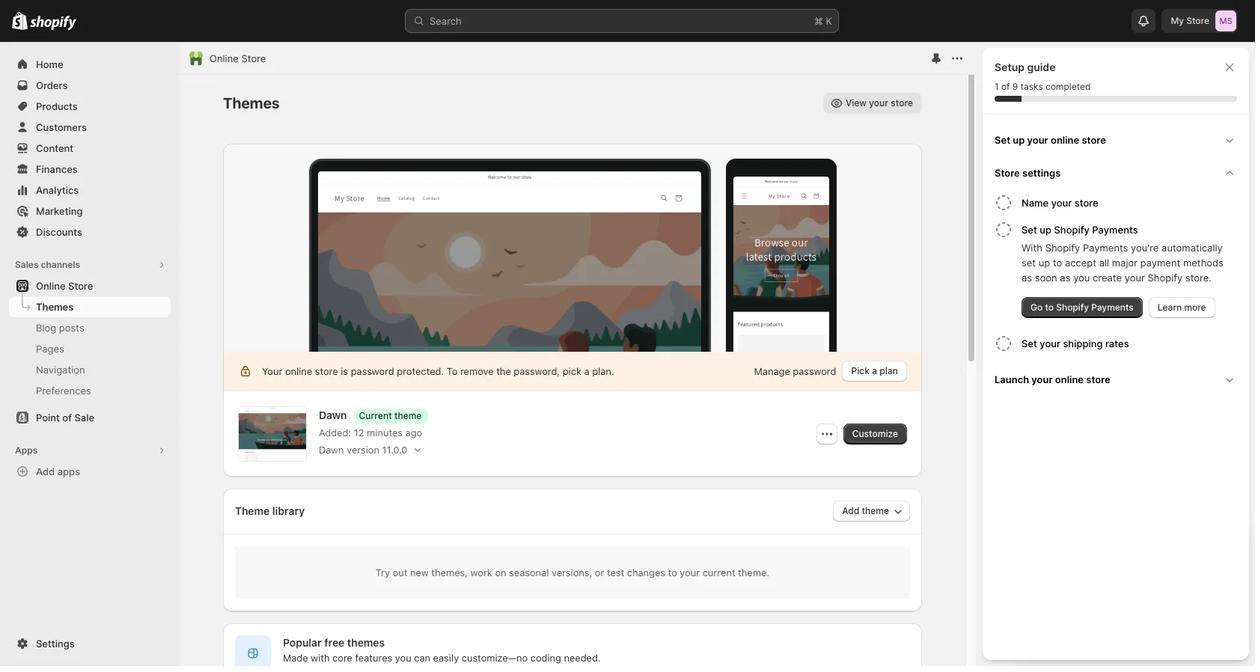 Task type: describe. For each thing, give the bounding box(es) containing it.
1 as from the left
[[1022, 272, 1032, 284]]

accept
[[1065, 257, 1096, 269]]

you
[[1073, 272, 1090, 284]]

1 vertical spatial online
[[1055, 373, 1084, 385]]

set your shipping rates
[[1022, 338, 1129, 350]]

set your shipping rates button
[[1022, 330, 1243, 357]]

finances
[[36, 163, 78, 175]]

rates
[[1105, 338, 1129, 350]]

1 horizontal spatial shopify image
[[30, 16, 77, 30]]

soon
[[1035, 272, 1057, 284]]

point of sale button
[[0, 407, 180, 428]]

sale
[[74, 412, 94, 424]]

settings link
[[9, 633, 171, 654]]

navigation
[[36, 364, 85, 376]]

sales
[[15, 259, 39, 270]]

methods
[[1183, 257, 1224, 269]]

my store image
[[1215, 10, 1236, 31]]

discounts
[[36, 226, 82, 238]]

home link
[[9, 54, 171, 75]]

0 vertical spatial store
[[1082, 134, 1106, 146]]

store settings button
[[989, 156, 1243, 189]]

point
[[36, 412, 60, 424]]

point of sale
[[36, 412, 94, 424]]

content
[[36, 142, 73, 154]]

1 vertical spatial online store link
[[9, 275, 171, 296]]

you're
[[1131, 242, 1159, 254]]

up for shopify
[[1040, 224, 1052, 236]]

1 of 9 tasks completed
[[995, 81, 1091, 92]]

0 vertical spatial online store
[[210, 52, 266, 64]]

up inside with shopify payments you're automatically set up to accept all major payment methods as soon as you create your shopify store.
[[1039, 257, 1050, 269]]

channels
[[41, 259, 80, 270]]

preferences link
[[9, 380, 171, 401]]

store right the "my"
[[1186, 15, 1209, 26]]

0 vertical spatial online
[[210, 52, 239, 64]]

apps
[[15, 445, 38, 456]]

analytics link
[[9, 180, 171, 201]]

2 as from the left
[[1060, 272, 1071, 284]]

all
[[1099, 257, 1109, 269]]

of for 9
[[1001, 81, 1010, 92]]

go to shopify payments link
[[1022, 297, 1143, 318]]

marketing
[[36, 205, 83, 217]]

with
[[1022, 242, 1043, 254]]

settings
[[36, 638, 75, 650]]

shopify down the payment
[[1148, 272, 1183, 284]]

1
[[995, 81, 999, 92]]

blog
[[36, 322, 56, 334]]

more
[[1184, 302, 1206, 313]]

online store image
[[189, 51, 204, 66]]

my store
[[1171, 15, 1209, 26]]

⌘ k
[[814, 15, 832, 27]]

posts
[[59, 322, 84, 334]]

1 vertical spatial to
[[1045, 302, 1054, 313]]

blog posts link
[[9, 317, 171, 338]]

completed
[[1046, 81, 1091, 92]]

0 horizontal spatial shopify image
[[12, 12, 28, 30]]

products
[[36, 100, 78, 112]]

point of sale link
[[9, 407, 171, 428]]

store right online store icon
[[241, 52, 266, 64]]

customers
[[36, 121, 87, 133]]

learn more
[[1158, 302, 1206, 313]]

set up shopify payments button
[[1022, 216, 1243, 240]]

setup
[[995, 61, 1025, 73]]

tasks
[[1021, 81, 1043, 92]]

products link
[[9, 96, 171, 117]]

launch
[[995, 373, 1029, 385]]

preferences
[[36, 385, 91, 397]]

launch your online store button
[[989, 363, 1243, 396]]

store inside button
[[995, 167, 1020, 179]]

setup guide
[[995, 61, 1056, 73]]

set up your online store button
[[989, 123, 1243, 156]]

marketing link
[[9, 201, 171, 222]]

navigation link
[[9, 359, 171, 380]]

your for set your shipping rates
[[1040, 338, 1060, 350]]

orders link
[[9, 75, 171, 96]]

your up settings
[[1027, 134, 1048, 146]]

settings
[[1022, 167, 1061, 179]]

payment
[[1140, 257, 1180, 269]]

add
[[36, 466, 55, 477]]



Task type: vqa. For each thing, say whether or not it's contained in the screenshot.
Customers LINK
yes



Task type: locate. For each thing, give the bounding box(es) containing it.
up inside set up your online store button
[[1013, 134, 1025, 146]]

of inside setup guide dialog
[[1001, 81, 1010, 92]]

your down the "major"
[[1125, 272, 1145, 284]]

store settings
[[995, 167, 1061, 179]]

your for name your store
[[1051, 197, 1072, 209]]

themes link
[[9, 296, 171, 317]]

automatically
[[1162, 242, 1223, 254]]

create
[[1093, 272, 1122, 284]]

your inside with shopify payments you're automatically set up to accept all major payment methods as soon as you create your shopify store.
[[1125, 272, 1145, 284]]

payments inside with shopify payments you're automatically set up to accept all major payment methods as soon as you create your shopify store.
[[1083, 242, 1128, 254]]

guide
[[1027, 61, 1056, 73]]

of inside 'button'
[[62, 412, 72, 424]]

pages link
[[9, 338, 171, 359]]

set for set up shopify payments
[[1022, 224, 1037, 236]]

2 vertical spatial set
[[1022, 338, 1037, 350]]

set
[[995, 134, 1010, 146], [1022, 224, 1037, 236], [1022, 338, 1037, 350]]

themes
[[36, 301, 74, 313]]

up up store settings
[[1013, 134, 1025, 146]]

your right 'name' at the right of page
[[1051, 197, 1072, 209]]

set up with
[[1022, 224, 1037, 236]]

online right online store icon
[[210, 52, 239, 64]]

set for set your shipping rates
[[1022, 338, 1037, 350]]

online store
[[210, 52, 266, 64], [36, 280, 93, 292]]

1 vertical spatial of
[[62, 412, 72, 424]]

sales channels
[[15, 259, 80, 270]]

search
[[430, 15, 462, 27]]

of
[[1001, 81, 1010, 92], [62, 412, 72, 424]]

online up themes on the top left of the page
[[36, 280, 66, 292]]

set
[[1022, 257, 1036, 269]]

payments inside button
[[1092, 224, 1138, 236]]

online
[[210, 52, 239, 64], [36, 280, 66, 292]]

0 horizontal spatial of
[[62, 412, 72, 424]]

1 horizontal spatial of
[[1001, 81, 1010, 92]]

content link
[[9, 138, 171, 159]]

mark set up shopify payments as done image
[[995, 221, 1013, 239]]

your right launch
[[1032, 373, 1053, 385]]

shopify inside button
[[1054, 224, 1090, 236]]

name your store
[[1022, 197, 1098, 209]]

online store down channels
[[36, 280, 93, 292]]

set up shopify payments element
[[992, 240, 1243, 318]]

2 vertical spatial up
[[1039, 257, 1050, 269]]

1 horizontal spatial online
[[210, 52, 239, 64]]

0 vertical spatial payments
[[1092, 224, 1138, 236]]

set inside button
[[1022, 338, 1037, 350]]

analytics
[[36, 184, 79, 196]]

up for your
[[1013, 134, 1025, 146]]

payments down create
[[1091, 302, 1134, 313]]

0 vertical spatial online store link
[[210, 51, 266, 66]]

1 vertical spatial payments
[[1083, 242, 1128, 254]]

go
[[1031, 302, 1043, 313]]

setup guide dialog
[[983, 48, 1249, 660]]

store down sales channels button
[[68, 280, 93, 292]]

0 vertical spatial of
[[1001, 81, 1010, 92]]

pages
[[36, 343, 64, 355]]

as
[[1022, 272, 1032, 284], [1060, 272, 1071, 284]]

as left you
[[1060, 272, 1071, 284]]

store up mark name your store as done image
[[995, 167, 1020, 179]]

1 vertical spatial store
[[1075, 197, 1098, 209]]

set up shopify payments
[[1022, 224, 1138, 236]]

shopify up accept
[[1045, 242, 1080, 254]]

0 horizontal spatial online store
[[36, 280, 93, 292]]

to
[[1053, 257, 1062, 269], [1045, 302, 1054, 313]]

of right 1
[[1001, 81, 1010, 92]]

apps
[[57, 466, 80, 477]]

store down shipping at the bottom right
[[1086, 373, 1110, 385]]

1 vertical spatial up
[[1040, 224, 1052, 236]]

payments for set up shopify payments
[[1092, 224, 1138, 236]]

mark name your store as done image
[[995, 194, 1013, 212]]

major
[[1112, 257, 1138, 269]]

name your store button
[[1022, 189, 1243, 216]]

discounts link
[[9, 222, 171, 242]]

set up store settings
[[995, 134, 1010, 146]]

0 horizontal spatial online
[[36, 280, 66, 292]]

set for set up your online store
[[995, 134, 1010, 146]]

shopify
[[1054, 224, 1090, 236], [1045, 242, 1080, 254], [1148, 272, 1183, 284], [1056, 302, 1089, 313]]

0 horizontal spatial as
[[1022, 272, 1032, 284]]

orders
[[36, 79, 68, 91]]

payments
[[1092, 224, 1138, 236], [1083, 242, 1128, 254], [1091, 302, 1134, 313]]

your
[[1027, 134, 1048, 146], [1051, 197, 1072, 209], [1125, 272, 1145, 284], [1040, 338, 1060, 350], [1032, 373, 1053, 385]]

customers link
[[9, 117, 171, 138]]

learn more link
[[1149, 297, 1215, 318]]

sales channels button
[[9, 254, 171, 275]]

apps button
[[9, 440, 171, 461]]

online store link down channels
[[9, 275, 171, 296]]

payments down "name your store" button
[[1092, 224, 1138, 236]]

0 horizontal spatial online store link
[[9, 275, 171, 296]]

1 vertical spatial online
[[36, 280, 66, 292]]

my
[[1171, 15, 1184, 26]]

online up settings
[[1051, 134, 1079, 146]]

payments for go to shopify payments
[[1091, 302, 1134, 313]]

1 horizontal spatial online store
[[210, 52, 266, 64]]

your inside button
[[1040, 338, 1060, 350]]

1 horizontal spatial online store link
[[210, 51, 266, 66]]

store.
[[1185, 272, 1212, 284]]

name
[[1022, 197, 1049, 209]]

shopify down you
[[1056, 302, 1089, 313]]

as down set
[[1022, 272, 1032, 284]]

your for launch your online store
[[1032, 373, 1053, 385]]

up up with
[[1040, 224, 1052, 236]]

online store link
[[210, 51, 266, 66], [9, 275, 171, 296]]

learn
[[1158, 302, 1182, 313]]

to inside with shopify payments you're automatically set up to accept all major payment methods as soon as you create your shopify store.
[[1053, 257, 1062, 269]]

home
[[36, 58, 63, 70]]

finances link
[[9, 159, 171, 180]]

add apps
[[36, 466, 80, 477]]

launch your online store
[[995, 373, 1110, 385]]

1 horizontal spatial as
[[1060, 272, 1071, 284]]

add apps button
[[9, 461, 171, 482]]

mark set your shipping rates as done image
[[995, 335, 1013, 353]]

online store link right online store icon
[[210, 51, 266, 66]]

with shopify payments you're automatically set up to accept all major payment methods as soon as you create your shopify store.
[[1022, 242, 1224, 284]]

shopify image
[[12, 12, 28, 30], [30, 16, 77, 30]]

online store right online store icon
[[210, 52, 266, 64]]

up inside set up shopify payments button
[[1040, 224, 1052, 236]]

0 vertical spatial online
[[1051, 134, 1079, 146]]

1 vertical spatial online store
[[36, 280, 93, 292]]

online down set your shipping rates
[[1055, 373, 1084, 385]]

online
[[1051, 134, 1079, 146], [1055, 373, 1084, 385]]

set right mark set your shipping rates as done 'icon'
[[1022, 338, 1037, 350]]

2 vertical spatial store
[[1086, 373, 1110, 385]]

blog posts
[[36, 322, 84, 334]]

shopify down name your store on the right top of page
[[1054, 224, 1090, 236]]

up up soon
[[1039, 257, 1050, 269]]

0 vertical spatial up
[[1013, 134, 1025, 146]]

payments up the all
[[1083, 242, 1128, 254]]

to up soon
[[1053, 257, 1062, 269]]

up
[[1013, 134, 1025, 146], [1040, 224, 1052, 236], [1039, 257, 1050, 269]]

of for sale
[[62, 412, 72, 424]]

1 vertical spatial set
[[1022, 224, 1037, 236]]

9
[[1012, 81, 1018, 92]]

store
[[1082, 134, 1106, 146], [1075, 197, 1098, 209], [1086, 373, 1110, 385]]

go to shopify payments
[[1031, 302, 1134, 313]]

store up the set up shopify payments
[[1075, 197, 1098, 209]]

your left shipping at the bottom right
[[1040, 338, 1060, 350]]

2 vertical spatial payments
[[1091, 302, 1134, 313]]

⌘
[[814, 15, 823, 27]]

to right go in the top right of the page
[[1045, 302, 1054, 313]]

set up your online store
[[995, 134, 1106, 146]]

of left sale
[[62, 412, 72, 424]]

0 vertical spatial set
[[995, 134, 1010, 146]]

k
[[826, 15, 832, 27]]

store up 'store settings' button
[[1082, 134, 1106, 146]]

0 vertical spatial to
[[1053, 257, 1062, 269]]

shipping
[[1063, 338, 1103, 350]]



